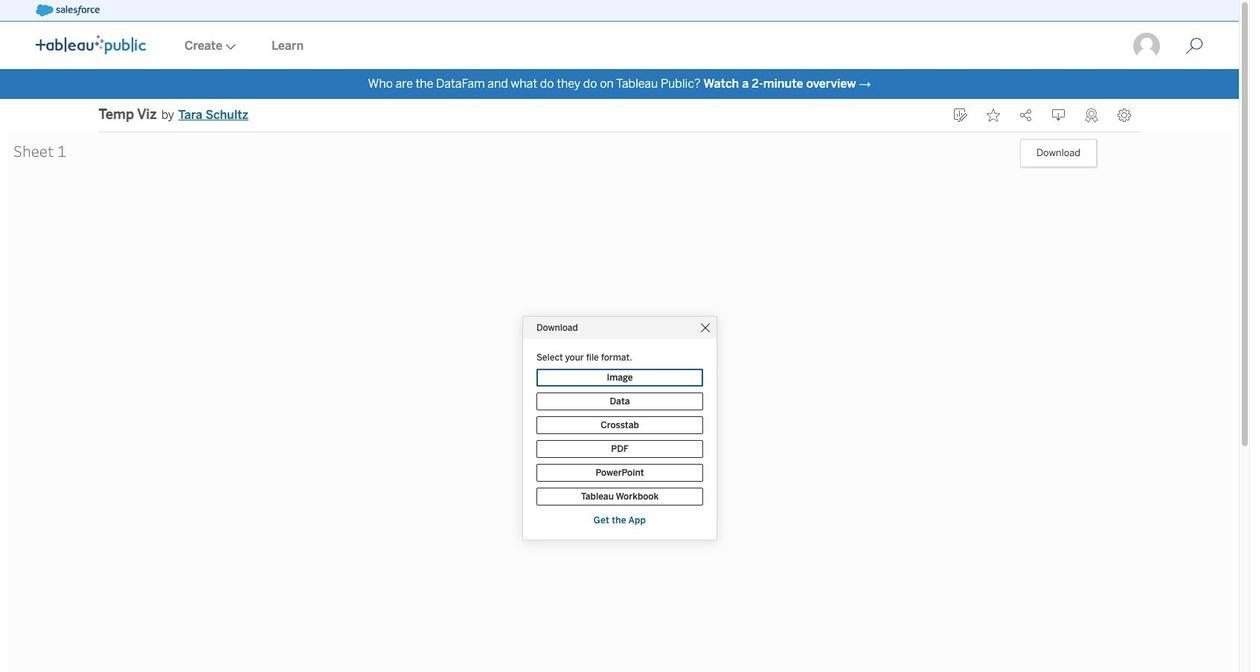 Task type: locate. For each thing, give the bounding box(es) containing it.
logo image
[[36, 35, 146, 54]]

create image
[[222, 44, 236, 50]]

go to search image
[[1167, 37, 1221, 55]]

nominate for viz of the day image
[[1084, 108, 1098, 123]]

salesforce logo image
[[36, 4, 100, 16]]



Task type: vqa. For each thing, say whether or not it's contained in the screenshot.
create image
yes



Task type: describe. For each thing, give the bounding box(es) containing it.
favorite button image
[[986, 109, 1000, 122]]

tara.schultz image
[[1132, 31, 1161, 61]]

edit image
[[954, 109, 967, 122]]



